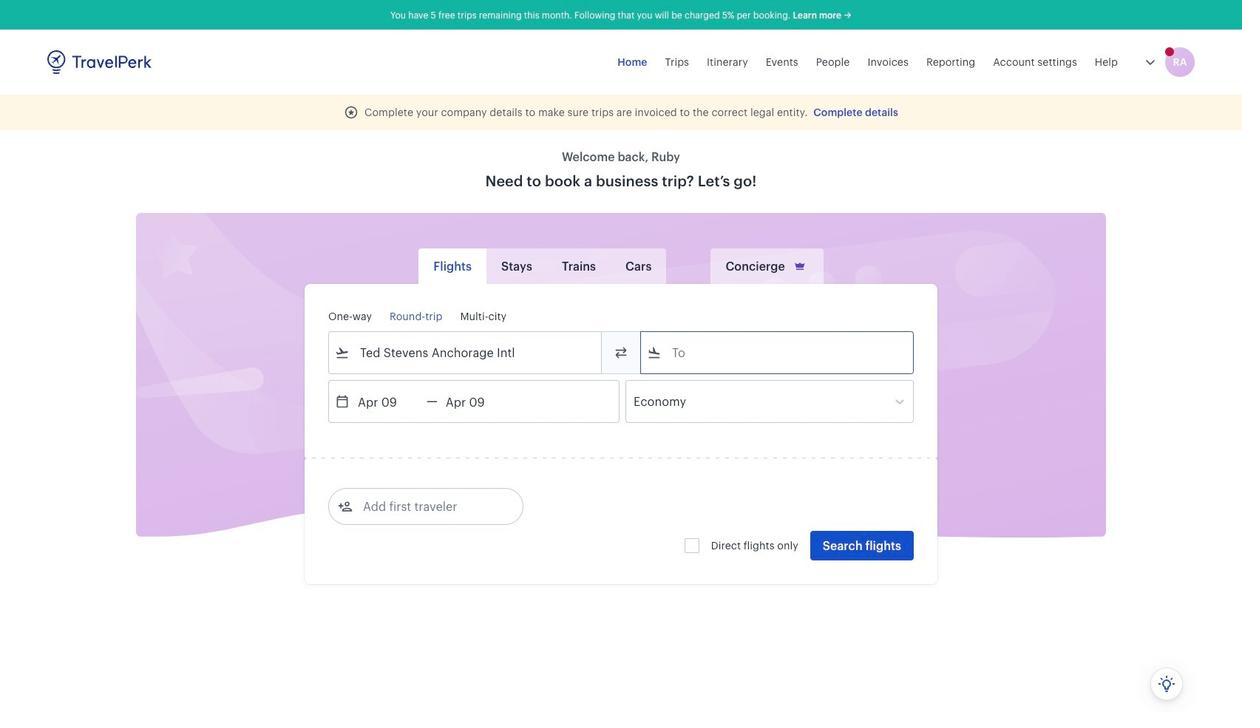 Task type: locate. For each thing, give the bounding box(es) containing it.
Return text field
[[438, 381, 515, 422]]



Task type: vqa. For each thing, say whether or not it's contained in the screenshot.
KLM Royal Dutch Airlines icon
no



Task type: describe. For each thing, give the bounding box(es) containing it.
To search field
[[662, 341, 894, 365]]

From search field
[[350, 341, 582, 365]]

Depart text field
[[350, 381, 427, 422]]

Add first traveler search field
[[353, 495, 507, 519]]



